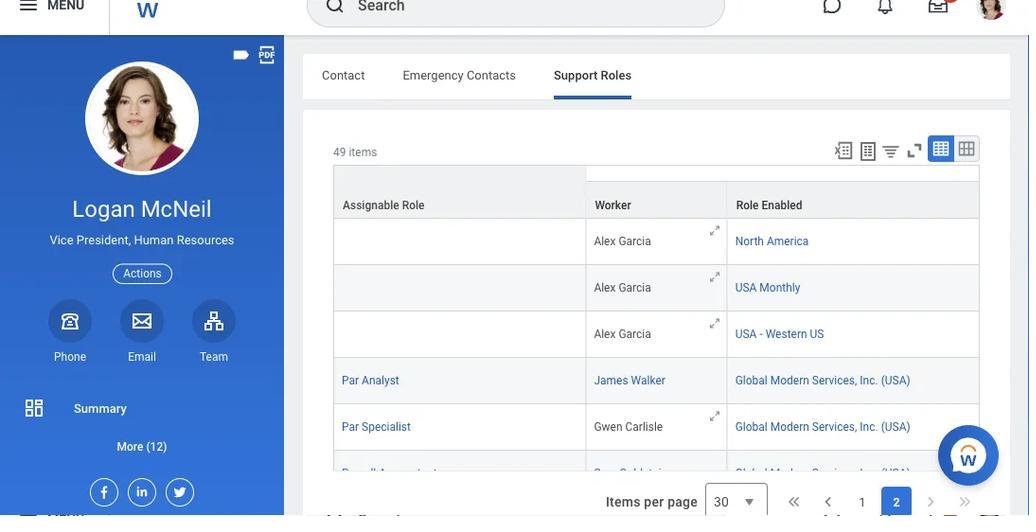 Task type: describe. For each thing, give the bounding box(es) containing it.
items per page
[[606, 494, 698, 510]]

view team image
[[203, 310, 225, 332]]

specialist
[[362, 421, 411, 434]]

table image
[[932, 139, 951, 158]]

chevron left small image
[[819, 493, 838, 512]]

alex garcia cell for usa monthly
[[587, 265, 728, 312]]

modern for sara goldstein
[[771, 467, 810, 480]]

james walker link
[[594, 374, 666, 387]]

vice president, human resources
[[50, 233, 234, 247]]

cell for usa - western us
[[333, 312, 587, 358]]

alex garcia cell for usa - western us
[[587, 312, 728, 358]]

4 row from the top
[[333, 312, 980, 358]]

james walker
[[594, 374, 666, 387]]

payroll accountant link
[[342, 467, 437, 480]]

row containing par specialist
[[333, 405, 980, 451]]

2 global modern services, inc. (usa) link from the top
[[736, 421, 911, 434]]

inc. for sara goldstein
[[860, 467, 879, 480]]

2 global from the top
[[736, 421, 768, 434]]

grow image for north america
[[708, 224, 722, 238]]

phone image
[[57, 310, 83, 332]]

phone
[[54, 350, 86, 364]]

role inside "popup button"
[[737, 199, 759, 212]]

2 services, from the top
[[813, 421, 858, 434]]

north america link
[[736, 235, 809, 248]]

contacts
[[467, 68, 516, 82]]

usa monthly link
[[736, 281, 801, 295]]

assignable role button
[[334, 166, 586, 218]]

summary list
[[0, 389, 284, 465]]

alex garcia for usa - western us
[[594, 328, 651, 341]]

summary image
[[23, 397, 45, 420]]

expand table image
[[958, 139, 977, 158]]

49 items
[[333, 146, 377, 159]]

worker
[[595, 199, 631, 212]]

resources
[[177, 233, 234, 247]]

email button
[[120, 299, 164, 365]]

linkedin image
[[129, 479, 150, 499]]

assignable role row
[[333, 165, 980, 219]]

chevron 2x right small image
[[956, 493, 975, 512]]

role inside popup button
[[402, 199, 425, 212]]

phone logan mcneil element
[[48, 349, 92, 365]]

phone button
[[48, 299, 92, 365]]

sara
[[594, 467, 617, 480]]

summary link
[[0, 389, 284, 427]]

1 button
[[848, 487, 878, 516]]

global modern services, inc. (usa) for walker
[[736, 374, 911, 387]]

items per page element
[[603, 472, 768, 516]]

usa monthly
[[736, 281, 801, 295]]

alex garcia for north america
[[594, 235, 651, 248]]

north america
[[736, 235, 809, 248]]

actions
[[123, 267, 162, 280]]

cell for usa monthly
[[333, 265, 587, 312]]

alex for usa monthly
[[594, 281, 616, 295]]

inc. for james walker
[[860, 374, 879, 387]]

support
[[554, 68, 598, 82]]

vice
[[50, 233, 73, 247]]

alex garcia for usa monthly
[[594, 281, 651, 295]]

sara goldstein link
[[594, 467, 668, 480]]

summary
[[74, 401, 127, 415]]

tag image
[[231, 45, 252, 65]]

emergency
[[403, 68, 464, 82]]

enabled
[[762, 199, 803, 212]]

role enabled
[[737, 199, 803, 212]]

usa for usa monthly
[[736, 281, 757, 295]]

(usa) for sara goldstein
[[881, 467, 911, 480]]

usa for usa - western us
[[736, 328, 757, 341]]

2 global modern services, inc. (usa) from the top
[[736, 421, 911, 434]]

global for sara goldstein
[[736, 467, 768, 480]]

team logan mcneil element
[[192, 349, 236, 365]]

alex garcia cell for north america
[[587, 219, 728, 265]]

chevron 2x left small image
[[785, 493, 804, 512]]

mail image
[[131, 310, 153, 332]]

grow image for usa - western us
[[708, 316, 722, 331]]

(12)
[[146, 440, 167, 453]]

par specialist link
[[342, 421, 411, 434]]

north
[[736, 235, 764, 248]]

par for par specialist
[[342, 421, 359, 434]]

par analyst link
[[342, 374, 399, 387]]

global modern services, inc. (usa) link for sara goldstein
[[736, 467, 911, 480]]

row containing payroll accountant
[[333, 451, 980, 497]]

support roles
[[554, 68, 632, 82]]

justify image
[[17, 0, 40, 16]]

roles
[[601, 68, 632, 82]]

par for par analyst
[[342, 374, 359, 387]]

global modern services, inc. (usa) link for james walker
[[736, 374, 911, 387]]

3 row from the top
[[333, 265, 980, 312]]

human
[[134, 233, 174, 247]]



Task type: locate. For each thing, give the bounding box(es) containing it.
logan
[[72, 196, 135, 223]]

2 vertical spatial alex
[[594, 328, 616, 341]]

walker
[[631, 374, 666, 387]]

2 vertical spatial global modern services, inc. (usa)
[[736, 467, 911, 480]]

par left specialist
[[342, 421, 359, 434]]

alex
[[594, 235, 616, 248], [594, 281, 616, 295], [594, 328, 616, 341]]

services,
[[813, 374, 858, 387], [813, 421, 858, 434], [813, 467, 858, 480]]

3 cell from the top
[[333, 312, 587, 358]]

2 modern from the top
[[771, 421, 810, 434]]

3 alex garcia from the top
[[594, 328, 651, 341]]

1 vertical spatial alex
[[594, 281, 616, 295]]

1 alex from the top
[[594, 235, 616, 248]]

grow image left -
[[708, 316, 722, 331]]

facebook image
[[91, 479, 112, 500]]

more
[[117, 440, 143, 453]]

garcia for north america
[[619, 235, 651, 248]]

role enabled button
[[728, 182, 979, 218]]

assignable
[[343, 199, 399, 212]]

1 modern from the top
[[771, 374, 810, 387]]

0 vertical spatial inc.
[[860, 374, 879, 387]]

western
[[766, 328, 808, 341]]

alex garcia
[[594, 235, 651, 248], [594, 281, 651, 295], [594, 328, 651, 341]]

email logan mcneil element
[[120, 349, 164, 365]]

1 list
[[848, 487, 912, 516]]

grow image
[[708, 224, 722, 238], [708, 270, 722, 284], [708, 316, 722, 331]]

email
[[128, 350, 156, 364]]

services, for james walker
[[813, 374, 858, 387]]

items
[[349, 146, 377, 159]]

1 alex garcia from the top
[[594, 235, 651, 248]]

inc.
[[860, 374, 879, 387], [860, 421, 879, 434], [860, 467, 879, 480]]

payroll
[[342, 467, 376, 480]]

actions button
[[113, 264, 172, 284]]

garcia for usa - western us
[[619, 328, 651, 341]]

3 global from the top
[[736, 467, 768, 480]]

1 vertical spatial grow image
[[708, 270, 722, 284]]

1 grow image from the top
[[708, 224, 722, 238]]

inbox large image
[[929, 0, 948, 14]]

0 vertical spatial (usa)
[[881, 374, 911, 387]]

2 vertical spatial global
[[736, 467, 768, 480]]

0 vertical spatial garcia
[[619, 235, 651, 248]]

carlisle
[[626, 421, 663, 434]]

row
[[333, 181, 980, 219], [333, 219, 980, 265], [333, 265, 980, 312], [333, 312, 980, 358], [333, 358, 980, 405], [333, 405, 980, 451], [333, 451, 980, 497]]

0 vertical spatial par
[[342, 374, 359, 387]]

us
[[810, 328, 825, 341]]

1
[[859, 495, 866, 509]]

2 role from the left
[[737, 199, 759, 212]]

alex for usa - western us
[[594, 328, 616, 341]]

2 grow image from the top
[[708, 270, 722, 284]]

1 role from the left
[[402, 199, 425, 212]]

6 row from the top
[[333, 405, 980, 451]]

page
[[668, 494, 698, 510]]

2 garcia from the top
[[619, 281, 651, 295]]

Search Workday  search field
[[358, 0, 686, 26]]

emergency contacts
[[403, 68, 516, 82]]

alex garcia cell
[[587, 219, 728, 265], [587, 265, 728, 312], [587, 312, 728, 358]]

49
[[333, 146, 346, 159]]

modern
[[771, 374, 810, 387], [771, 421, 810, 434], [771, 467, 810, 480]]

0 vertical spatial services,
[[813, 374, 858, 387]]

2 vertical spatial global modern services, inc. (usa) link
[[736, 467, 911, 480]]

select to filter grid data image
[[881, 141, 902, 161]]

(usa) for james walker
[[881, 374, 911, 387]]

3 global modern services, inc. (usa) from the top
[[736, 467, 911, 480]]

1 vertical spatial modern
[[771, 421, 810, 434]]

1 (usa) from the top
[[881, 374, 911, 387]]

garcia
[[619, 235, 651, 248], [619, 281, 651, 295], [619, 328, 651, 341]]

1 services, from the top
[[813, 374, 858, 387]]

0 vertical spatial grow image
[[708, 224, 722, 238]]

2 vertical spatial garcia
[[619, 328, 651, 341]]

sara goldstein
[[594, 467, 668, 480]]

1 vertical spatial services,
[[813, 421, 858, 434]]

export to worksheets image
[[857, 140, 880, 163]]

gwen carlisle cell
[[587, 405, 728, 451]]

0 vertical spatial usa
[[736, 281, 757, 295]]

2 inc. from the top
[[860, 421, 879, 434]]

1 row from the top
[[333, 181, 980, 219]]

team
[[200, 350, 228, 364]]

par left the analyst
[[342, 374, 359, 387]]

par
[[342, 374, 359, 387], [342, 421, 359, 434]]

tab list
[[303, 54, 1011, 99]]

0 vertical spatial alex garcia
[[594, 235, 651, 248]]

3 inc. from the top
[[860, 467, 879, 480]]

1 global modern services, inc. (usa) from the top
[[736, 374, 911, 387]]

accountant
[[379, 467, 437, 480]]

0 vertical spatial alex
[[594, 235, 616, 248]]

america
[[767, 235, 809, 248]]

usa - western us
[[736, 328, 825, 341]]

-
[[760, 328, 763, 341]]

cell
[[333, 219, 587, 265], [333, 265, 587, 312], [333, 312, 587, 358]]

services, for sara goldstein
[[813, 467, 858, 480]]

garcia for usa monthly
[[619, 281, 651, 295]]

modern for james walker
[[771, 374, 810, 387]]

global modern services, inc. (usa) for goldstein
[[736, 467, 911, 480]]

gwen carlisle
[[594, 421, 663, 434]]

assignable role
[[343, 199, 425, 212]]

3 garcia from the top
[[619, 328, 651, 341]]

james
[[594, 374, 629, 387]]

role
[[402, 199, 425, 212], [737, 199, 759, 212]]

2 vertical spatial alex garcia
[[594, 328, 651, 341]]

more (12) button
[[0, 427, 284, 465]]

7 row from the top
[[333, 451, 980, 497]]

1 vertical spatial inc.
[[860, 421, 879, 434]]

monthly
[[760, 281, 801, 295]]

1 inc. from the top
[[860, 374, 879, 387]]

1 horizontal spatial role
[[737, 199, 759, 212]]

usa
[[736, 281, 757, 295], [736, 328, 757, 341]]

5 row from the top
[[333, 358, 980, 405]]

tab list containing contact
[[303, 54, 1011, 99]]

1 vertical spatial global
[[736, 421, 768, 434]]

par analyst
[[342, 374, 399, 387]]

payroll accountant
[[342, 467, 437, 480]]

row containing par analyst
[[333, 358, 980, 405]]

1 alex garcia cell from the top
[[587, 219, 728, 265]]

2 (usa) from the top
[[881, 421, 911, 434]]

notifications large image
[[876, 0, 895, 14]]

1 vertical spatial par
[[342, 421, 359, 434]]

logan mcneil
[[72, 196, 212, 223]]

president,
[[77, 233, 131, 247]]

row containing worker
[[333, 181, 980, 219]]

usa left monthly
[[736, 281, 757, 295]]

2 alex garcia from the top
[[594, 281, 651, 295]]

profile logan mcneil image
[[977, 0, 1007, 24]]

global
[[736, 374, 768, 387], [736, 421, 768, 434], [736, 467, 768, 480]]

1 vertical spatial global modern services, inc. (usa)
[[736, 421, 911, 434]]

1 par from the top
[[342, 374, 359, 387]]

3 modern from the top
[[771, 467, 810, 480]]

3 services, from the top
[[813, 467, 858, 480]]

1 cell from the top
[[333, 219, 587, 265]]

usa - western us link
[[736, 328, 825, 341]]

twitter image
[[167, 479, 188, 500]]

1 global from the top
[[736, 374, 768, 387]]

contact
[[322, 68, 365, 82]]

2 row from the top
[[333, 219, 980, 265]]

per
[[644, 494, 664, 510]]

1 vertical spatial garcia
[[619, 281, 651, 295]]

role left enabled
[[737, 199, 759, 212]]

cell for north america
[[333, 219, 587, 265]]

chevron right small image
[[922, 493, 941, 512]]

2 vertical spatial services,
[[813, 467, 858, 480]]

2 alex garcia cell from the top
[[587, 265, 728, 312]]

1 usa from the top
[[736, 281, 757, 295]]

role right assignable
[[402, 199, 425, 212]]

0 vertical spatial global
[[736, 374, 768, 387]]

worker button
[[587, 182, 727, 218]]

1 vertical spatial global modern services, inc. (usa) link
[[736, 421, 911, 434]]

(usa)
[[881, 374, 911, 387], [881, 421, 911, 434], [881, 467, 911, 480]]

1 vertical spatial (usa)
[[881, 421, 911, 434]]

mcneil
[[141, 196, 212, 223]]

2 vertical spatial inc.
[[860, 467, 879, 480]]

1 vertical spatial usa
[[736, 328, 757, 341]]

view printable version (pdf) image
[[257, 45, 278, 65]]

2 par from the top
[[342, 421, 359, 434]]

1 garcia from the top
[[619, 235, 651, 248]]

2 vertical spatial grow image
[[708, 316, 722, 331]]

navigation pane region
[[0, 35, 284, 516]]

banner
[[0, 0, 1030, 35]]

gwen
[[594, 421, 623, 434]]

search image
[[324, 0, 347, 16]]

grow image
[[708, 409, 722, 423]]

items
[[606, 494, 641, 510]]

3 alex garcia cell from the top
[[587, 312, 728, 358]]

2 cell from the top
[[333, 265, 587, 312]]

3 (usa) from the top
[[881, 467, 911, 480]]

analyst
[[362, 374, 399, 387]]

fullscreen image
[[905, 140, 925, 161]]

usa left -
[[736, 328, 757, 341]]

3 grow image from the top
[[708, 316, 722, 331]]

0 vertical spatial modern
[[771, 374, 810, 387]]

more (12) button
[[0, 435, 284, 458]]

goldstein
[[620, 467, 668, 480]]

2 vertical spatial (usa)
[[881, 467, 911, 480]]

3 global modern services, inc. (usa) link from the top
[[736, 467, 911, 480]]

toolbar
[[825, 135, 980, 165]]

2 vertical spatial modern
[[771, 467, 810, 480]]

3 alex from the top
[[594, 328, 616, 341]]

2 usa from the top
[[736, 328, 757, 341]]

global modern services, inc. (usa)
[[736, 374, 911, 387], [736, 421, 911, 434], [736, 467, 911, 480]]

0 vertical spatial global modern services, inc. (usa)
[[736, 374, 911, 387]]

grow image for usa monthly
[[708, 270, 722, 284]]

global modern services, inc. (usa) link
[[736, 374, 911, 387], [736, 421, 911, 434], [736, 467, 911, 480]]

team link
[[192, 299, 236, 365]]

grow image left usa monthly
[[708, 270, 722, 284]]

more (12)
[[117, 440, 167, 453]]

1 global modern services, inc. (usa) link from the top
[[736, 374, 911, 387]]

grow image left north
[[708, 224, 722, 238]]

export to excel image
[[834, 140, 854, 161]]

alex for north america
[[594, 235, 616, 248]]

1 vertical spatial alex garcia
[[594, 281, 651, 295]]

0 vertical spatial global modern services, inc. (usa) link
[[736, 374, 911, 387]]

par specialist
[[342, 421, 411, 434]]

global for james walker
[[736, 374, 768, 387]]

0 horizontal spatial role
[[402, 199, 425, 212]]

2 alex from the top
[[594, 281, 616, 295]]



Task type: vqa. For each thing, say whether or not it's contained in the screenshot.
Par Analyst
yes



